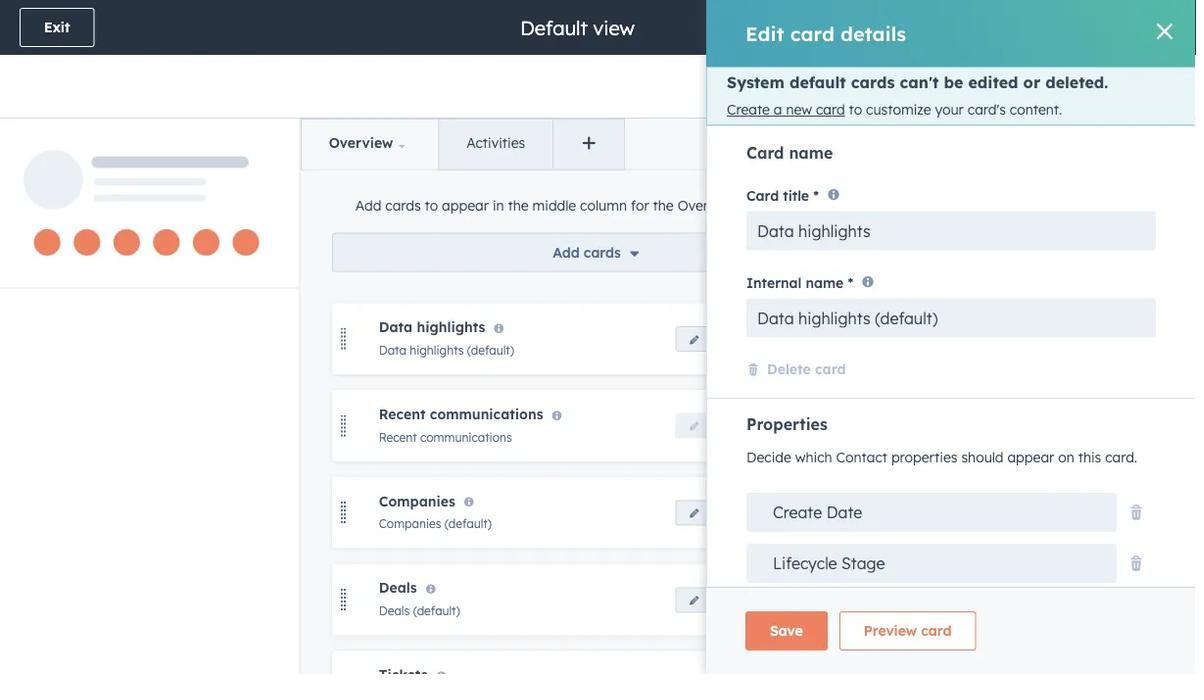 Task type: locate. For each thing, give the bounding box(es) containing it.
card name
[[747, 143, 833, 163]]

2 vertical spatial cards
[[584, 243, 621, 261]]

cards down overview "button"
[[385, 196, 421, 213]]

card for edit
[[791, 21, 835, 46]]

card
[[791, 21, 835, 46], [816, 101, 846, 118], [815, 360, 846, 378], [922, 622, 952, 640]]

3 remove from the top
[[765, 506, 809, 520]]

navigation
[[300, 119, 625, 170]]

data for data highlights
[[379, 318, 412, 336]]

card
[[747, 143, 785, 163], [747, 187, 779, 204]]

edit button
[[675, 326, 740, 352], [675, 413, 740, 439], [675, 500, 740, 526], [675, 587, 740, 613]]

cards
[[852, 73, 895, 92], [385, 196, 421, 213], [584, 243, 621, 261]]

1 horizontal spatial cards
[[584, 243, 621, 261]]

create date button
[[747, 493, 1117, 532]]

data up data highlights (default)
[[379, 318, 412, 336]]

1 horizontal spatial create
[[773, 503, 823, 523]]

decide which contact properties should appear on this card.
[[747, 449, 1138, 466]]

2 remove button from the top
[[752, 413, 822, 439]]

1 horizontal spatial save
[[966, 19, 1000, 36]]

add
[[355, 196, 381, 213], [553, 243, 580, 261]]

0 vertical spatial data
[[379, 318, 412, 336]]

delete card
[[767, 360, 846, 378]]

2 recent from the top
[[379, 430, 417, 444]]

0 vertical spatial recent
[[379, 405, 425, 423]]

internal name
[[747, 274, 844, 291]]

companies (default)
[[379, 517, 492, 531]]

recent communications
[[379, 405, 543, 423], [379, 430, 512, 444]]

recent down data highlights (default)
[[379, 405, 425, 423]]

0 horizontal spatial save
[[770, 622, 804, 640]]

3 remove button from the top
[[752, 500, 822, 526]]

0 vertical spatial add
[[355, 196, 381, 213]]

2 vertical spatial (default)
[[413, 604, 460, 618]]

remove up delete
[[765, 332, 809, 346]]

page section element
[[0, 0, 1197, 118]]

1 vertical spatial deals
[[379, 604, 410, 618]]

1 horizontal spatial in
[[768, 196, 779, 213]]

to
[[849, 101, 863, 118], [424, 196, 438, 213]]

highlights for data highlights
[[416, 318, 485, 336]]

0 vertical spatial cards
[[852, 73, 895, 92]]

1 vertical spatial add
[[553, 243, 580, 261]]

highlights
[[416, 318, 485, 336], [410, 343, 464, 357]]

contact
[[837, 449, 888, 466]]

companies up deals (default)
[[379, 517, 441, 531]]

2 horizontal spatial save
[[1060, 19, 1093, 36]]

this
[[783, 196, 806, 213], [1079, 449, 1102, 466]]

save down lifecycle
[[770, 622, 804, 640]]

4 remove button from the top
[[752, 587, 822, 613]]

0 horizontal spatial save button
[[746, 612, 828, 651]]

1 vertical spatial recent communications
[[379, 430, 512, 444]]

deals down companies (default)
[[379, 604, 410, 618]]

exit
[[44, 19, 70, 36]]

remove button up lifecycle
[[752, 500, 822, 526]]

1 horizontal spatial overview
[[677, 196, 738, 213]]

in right the tab
[[768, 196, 779, 213]]

content.
[[1010, 101, 1063, 118]]

edit for companies
[[706, 506, 728, 520]]

0 vertical spatial recent communications
[[379, 405, 543, 423]]

1 horizontal spatial add
[[553, 243, 580, 261]]

card left the title
[[747, 187, 779, 204]]

1 deals from the top
[[379, 579, 417, 597]]

1 vertical spatial communications
[[420, 430, 512, 444]]

save left and
[[1060, 19, 1093, 36]]

highlights up data highlights (default)
[[416, 318, 485, 336]]

card.
[[1106, 449, 1138, 466]]

0 vertical spatial highlights
[[416, 318, 485, 336]]

in
[[492, 196, 504, 213], [768, 196, 779, 213]]

create inside system default cards can't be edited or deleted. create a new card to customize your card's content.
[[727, 101, 770, 118]]

create
[[727, 101, 770, 118], [773, 503, 823, 523]]

deals up deals (default)
[[379, 579, 417, 597]]

overview
[[329, 134, 393, 151], [677, 196, 738, 213]]

1 horizontal spatial appear
[[1008, 449, 1055, 466]]

0 horizontal spatial in
[[492, 196, 504, 213]]

1 in from the left
[[492, 196, 504, 213]]

2 horizontal spatial cards
[[852, 73, 895, 92]]

save button down lifecycle
[[746, 612, 828, 651]]

0 horizontal spatial create
[[727, 101, 770, 118]]

0 horizontal spatial cards
[[385, 196, 421, 213]]

0 vertical spatial companies
[[379, 492, 455, 510]]

new
[[787, 101, 813, 118]]

1 vertical spatial cards
[[385, 196, 421, 213]]

1 vertical spatial highlights
[[410, 343, 464, 357]]

in left middle
[[492, 196, 504, 213]]

edit button for companies
[[675, 500, 740, 526]]

0 vertical spatial save button
[[942, 8, 1024, 47]]

1 remove from the top
[[765, 332, 809, 346]]

properties
[[747, 415, 828, 434]]

data
[[379, 318, 412, 336], [379, 343, 406, 357]]

default
[[790, 73, 847, 92]]

0 vertical spatial overview
[[329, 134, 393, 151]]

0 vertical spatial appear
[[442, 196, 489, 213]]

remove up 'decide'
[[765, 419, 809, 433]]

edit
[[746, 21, 785, 46], [706, 332, 728, 346], [706, 419, 728, 433], [706, 506, 728, 520], [706, 593, 728, 607]]

overview button
[[301, 120, 438, 169]]

1 the from the left
[[508, 196, 528, 213]]

system
[[727, 73, 785, 92]]

1 vertical spatial data
[[379, 343, 406, 357]]

1 recent from the top
[[379, 405, 425, 423]]

remove for recent communications
[[765, 419, 809, 433]]

deals for deals (default)
[[379, 604, 410, 618]]

0 horizontal spatial add
[[355, 196, 381, 213]]

card inside system default cards can't be edited or deleted. create a new card to customize your card's content.
[[816, 101, 846, 118]]

remove button
[[752, 326, 822, 352], [752, 413, 822, 439], [752, 500, 822, 526], [752, 587, 822, 613]]

1 vertical spatial create
[[773, 503, 823, 523]]

system default cards can't be edited or deleted. create a new card to customize your card's content.
[[727, 73, 1109, 118]]

to up tabs
[[849, 101, 863, 118]]

save
[[966, 19, 1000, 36], [1060, 19, 1093, 36], [770, 622, 804, 640]]

remove button up 'decide'
[[752, 413, 822, 439]]

3 edit button from the top
[[675, 500, 740, 526]]

1 card from the top
[[747, 143, 785, 163]]

save button
[[942, 8, 1024, 47], [746, 612, 828, 651]]

1 horizontal spatial the
[[653, 196, 674, 213]]

recent up companies (default)
[[379, 430, 417, 444]]

deleted.
[[1046, 73, 1109, 92]]

companies
[[379, 492, 455, 510], [379, 517, 441, 531]]

data highlights (default)
[[379, 343, 514, 357]]

cards inside popup button
[[584, 243, 621, 261]]

preview
[[864, 622, 918, 640]]

save for preview card
[[770, 622, 804, 640]]

the right the for
[[653, 196, 674, 213]]

2 the from the left
[[653, 196, 674, 213]]

card right delete
[[815, 360, 846, 378]]

tab
[[742, 196, 764, 213]]

appear left on
[[1008, 449, 1055, 466]]

1 horizontal spatial save button
[[942, 8, 1024, 47]]

2 companies from the top
[[379, 517, 441, 531]]

save and exit
[[1060, 19, 1153, 36]]

name right internal at right top
[[806, 274, 844, 291]]

name for card name
[[789, 143, 833, 163]]

communications
[[430, 405, 543, 423], [420, 430, 512, 444]]

1 vertical spatial (default)
[[444, 517, 492, 531]]

which
[[796, 449, 833, 466]]

Internal name text field
[[747, 299, 1157, 338]]

the
[[508, 196, 528, 213], [653, 196, 674, 213]]

or
[[1024, 73, 1041, 92]]

data down data highlights
[[379, 343, 406, 357]]

1 vertical spatial name
[[806, 274, 844, 291]]

save button for preview
[[746, 612, 828, 651]]

1 vertical spatial recent
[[379, 430, 417, 444]]

data highlights
[[379, 318, 485, 336]]

card up "default" at right top
[[791, 21, 835, 46]]

0 vertical spatial card
[[747, 143, 785, 163]]

be
[[944, 73, 964, 92]]

1 data from the top
[[379, 318, 412, 336]]

companies up companies (default)
[[379, 492, 455, 510]]

date
[[827, 503, 863, 523]]

2 remove from the top
[[765, 419, 809, 433]]

card right the preview
[[922, 622, 952, 640]]

remove for deals
[[765, 593, 809, 607]]

4 edit button from the top
[[675, 587, 740, 613]]

title
[[783, 187, 810, 204]]

save up edited
[[966, 19, 1000, 36]]

4 remove from the top
[[765, 593, 809, 607]]

0 vertical spatial communications
[[430, 405, 543, 423]]

0 vertical spatial name
[[789, 143, 833, 163]]

remove button for deals
[[752, 587, 822, 613]]

1 horizontal spatial to
[[849, 101, 863, 118]]

1 edit button from the top
[[675, 326, 740, 352]]

remove
[[765, 332, 809, 346], [765, 419, 809, 433], [765, 506, 809, 520], [765, 593, 809, 607]]

card for card title
[[747, 187, 779, 204]]

highlights down data highlights
[[410, 343, 464, 357]]

appear
[[442, 196, 489, 213], [1008, 449, 1055, 466]]

0 horizontal spatial the
[[508, 196, 528, 213]]

remove button for data highlights
[[752, 326, 822, 352]]

0 vertical spatial create
[[727, 101, 770, 118]]

decide
[[747, 449, 792, 466]]

deals
[[379, 579, 417, 597], [379, 604, 410, 618]]

edit for data highlights
[[706, 332, 728, 346]]

2 card from the top
[[747, 187, 779, 204]]

0 vertical spatial to
[[849, 101, 863, 118]]

data for data highlights (default)
[[379, 343, 406, 357]]

1 vertical spatial save button
[[746, 612, 828, 651]]

name
[[789, 143, 833, 163], [806, 274, 844, 291]]

(default)
[[467, 343, 514, 357], [444, 517, 492, 531], [413, 604, 460, 618]]

save button for save
[[942, 8, 1024, 47]]

remove button up delete
[[752, 326, 822, 352]]

1 horizontal spatial this
[[1079, 449, 1102, 466]]

1 companies from the top
[[379, 492, 455, 510]]

card down "default" at right top
[[816, 101, 846, 118]]

exit button
[[20, 8, 94, 47]]

edit button for recent communications
[[675, 413, 740, 439]]

create left date
[[773, 503, 823, 523]]

cards down column
[[584, 243, 621, 261]]

card up card title
[[747, 143, 785, 163]]

this right on
[[1079, 449, 1102, 466]]

card title
[[747, 187, 810, 204]]

recent
[[379, 405, 425, 423], [379, 430, 417, 444]]

0 vertical spatial deals
[[379, 579, 417, 597]]

and
[[1097, 19, 1123, 36]]

lifecycle stage button
[[747, 544, 1117, 583]]

on
[[1059, 449, 1075, 466]]

2 edit button from the top
[[675, 413, 740, 439]]

0 horizontal spatial overview
[[329, 134, 393, 151]]

1 vertical spatial companies
[[379, 517, 441, 531]]

1 vertical spatial card
[[747, 187, 779, 204]]

navigation containing overview
[[300, 119, 625, 170]]

the left middle
[[508, 196, 528, 213]]

to down overview "button"
[[424, 196, 438, 213]]

this left view.
[[783, 196, 806, 213]]

add down middle
[[553, 243, 580, 261]]

your
[[936, 101, 964, 118]]

manage
[[776, 134, 832, 151]]

remove down lifecycle
[[765, 593, 809, 607]]

remove button for recent communications
[[752, 413, 822, 439]]

2 recent communications from the top
[[379, 430, 512, 444]]

add down overview "button"
[[355, 196, 381, 213]]

1 remove button from the top
[[752, 326, 822, 352]]

delete
[[767, 360, 811, 378]]

1 vertical spatial overview
[[677, 196, 738, 213]]

add inside popup button
[[553, 243, 580, 261]]

remove up lifecycle
[[765, 506, 809, 520]]

0 horizontal spatial to
[[424, 196, 438, 213]]

edit button for deals
[[675, 587, 740, 613]]

2 data from the top
[[379, 343, 406, 357]]

name left tabs
[[789, 143, 833, 163]]

appear down activities button
[[442, 196, 489, 213]]

remove button down lifecycle
[[752, 587, 822, 613]]

0 horizontal spatial this
[[783, 196, 806, 213]]

create down system
[[727, 101, 770, 118]]

1 vertical spatial to
[[424, 196, 438, 213]]

cards up customize
[[852, 73, 895, 92]]

customize
[[867, 101, 932, 118]]

2 deals from the top
[[379, 604, 410, 618]]

save button up edited
[[942, 8, 1024, 47]]



Task type: vqa. For each thing, say whether or not it's contained in the screenshot.
Notifications Link
no



Task type: describe. For each thing, give the bounding box(es) containing it.
add for add cards
[[553, 243, 580, 261]]

deals for deals
[[379, 579, 417, 597]]

(default) for companies
[[444, 517, 492, 531]]

activities
[[466, 134, 525, 151]]

Name editor field
[[519, 14, 641, 41]]

0 vertical spatial this
[[783, 196, 806, 213]]

name for internal name
[[806, 274, 844, 291]]

add cards
[[553, 243, 621, 261]]

properties
[[892, 449, 958, 466]]

to inside system default cards can't be edited or deleted. create a new card to customize your card's content.
[[849, 101, 863, 118]]

internal
[[747, 274, 802, 291]]

lifecycle
[[773, 554, 838, 574]]

card for card name
[[747, 143, 785, 163]]

a
[[774, 101, 783, 118]]

create inside popup button
[[773, 503, 823, 523]]

0 horizontal spatial appear
[[442, 196, 489, 213]]

companies for companies
[[379, 492, 455, 510]]

create a new card button
[[727, 101, 846, 118]]

save inside save and exit button
[[1060, 19, 1093, 36]]

remove for data highlights
[[765, 332, 809, 346]]

exit
[[1127, 19, 1153, 36]]

cards inside system default cards can't be edited or deleted. create a new card to customize your card's content.
[[852, 73, 895, 92]]

save for save and exit
[[966, 19, 1000, 36]]

edited
[[969, 73, 1019, 92]]

column
[[580, 196, 627, 213]]

(default) for deals
[[413, 604, 460, 618]]

add for add cards to appear in the middle column for the overview tab in this view.
[[355, 196, 381, 213]]

view.
[[810, 196, 842, 213]]

overview inside "button"
[[329, 134, 393, 151]]

remove button for companies
[[752, 500, 822, 526]]

manage tabs button
[[759, 119, 897, 168]]

companies for companies (default)
[[379, 517, 441, 531]]

Card title text field
[[747, 211, 1157, 250]]

card for delete
[[815, 360, 846, 378]]

can't
[[900, 73, 939, 92]]

1 vertical spatial appear
[[1008, 449, 1055, 466]]

create date
[[773, 503, 863, 523]]

preview card button
[[840, 612, 977, 651]]

lifecycle stage
[[773, 554, 886, 574]]

delete card button
[[747, 359, 846, 382]]

deals (default)
[[379, 604, 460, 618]]

1 vertical spatial this
[[1079, 449, 1102, 466]]

0 vertical spatial (default)
[[467, 343, 514, 357]]

add cards button
[[332, 233, 865, 272]]

edit for recent communications
[[706, 419, 728, 433]]

tabs
[[836, 134, 866, 151]]

edit card details
[[746, 21, 907, 46]]

highlights for data highlights (default)
[[410, 343, 464, 357]]

close image
[[1158, 24, 1173, 39]]

preview card
[[864, 622, 952, 640]]

for
[[631, 196, 649, 213]]

cards for add cards
[[584, 243, 621, 261]]

cards for add cards to appear in the middle column for the overview tab in this view.
[[385, 196, 421, 213]]

edit for deals
[[706, 593, 728, 607]]

add cards to appear in the middle column for the overview tab in this view.
[[355, 196, 842, 213]]

1 recent communications from the top
[[379, 405, 543, 423]]

card's
[[968, 101, 1007, 118]]

manage tabs
[[776, 134, 866, 151]]

card for preview
[[922, 622, 952, 640]]

details
[[841, 21, 907, 46]]

activities button
[[438, 120, 553, 169]]

should
[[962, 449, 1004, 466]]

save and exit button
[[1036, 8, 1177, 47]]

2 in from the left
[[768, 196, 779, 213]]

remove for companies
[[765, 506, 809, 520]]

edit button for data highlights
[[675, 326, 740, 352]]

stage
[[842, 554, 886, 574]]

middle
[[532, 196, 576, 213]]



